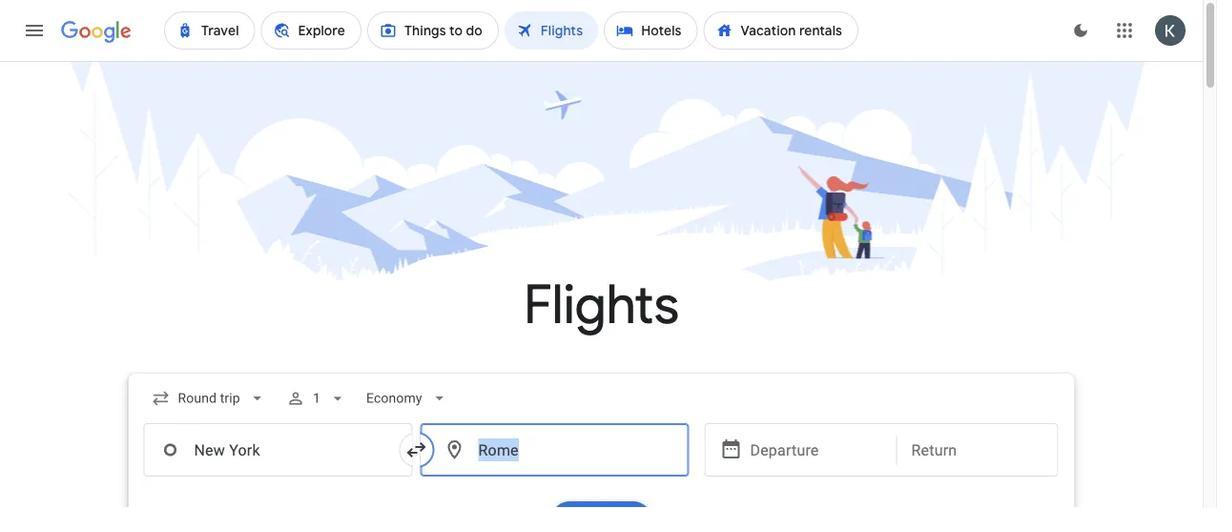 Task type: vqa. For each thing, say whether or not it's contained in the screenshot.
Departure text box at the right bottom of the page
yes



Task type: locate. For each thing, give the bounding box(es) containing it.
Departure text field
[[751, 425, 882, 476]]

None field
[[144, 382, 275, 416], [359, 382, 457, 416], [144, 382, 275, 416], [359, 382, 457, 416]]

Flight search field
[[113, 374, 1091, 509]]

None text field
[[144, 424, 413, 477], [420, 424, 690, 477], [144, 424, 413, 477], [420, 424, 690, 477]]

main menu image
[[23, 19, 46, 42]]

Return text field
[[912, 425, 1044, 476]]

1
[[313, 391, 321, 407]]



Task type: describe. For each thing, give the bounding box(es) containing it.
swap origin and destination. image
[[405, 439, 428, 462]]

change appearance image
[[1059, 8, 1104, 53]]

1 button
[[279, 376, 355, 422]]

flights
[[524, 272, 680, 339]]



